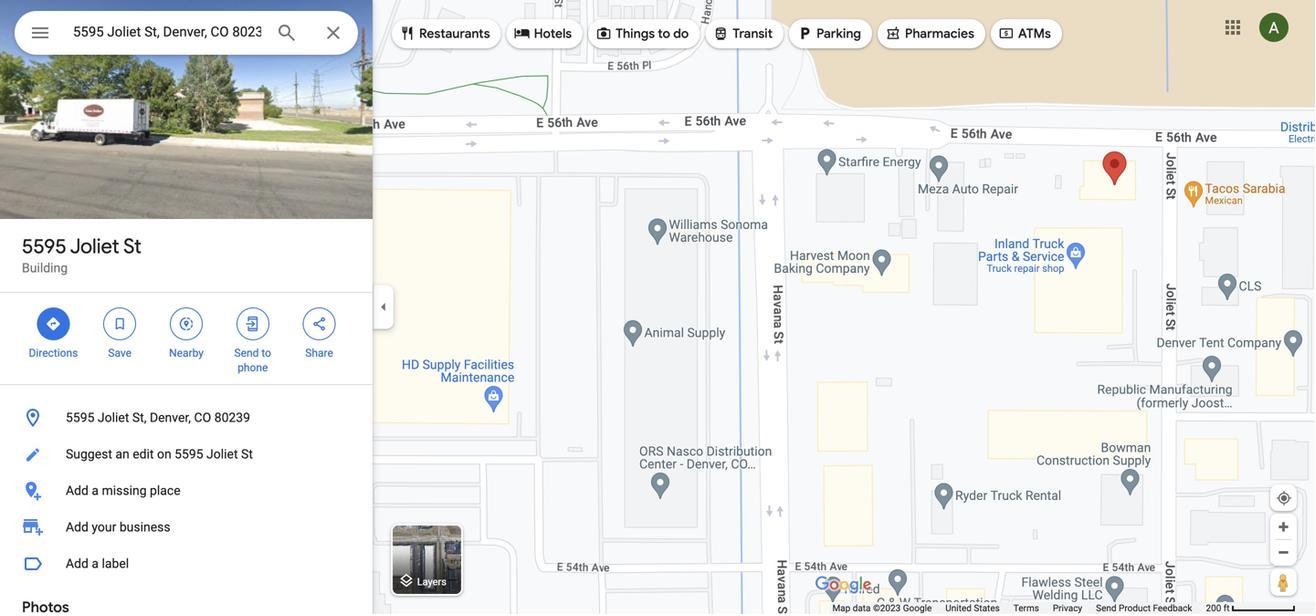 Task type: locate. For each thing, give the bounding box(es) containing it.
None field
[[73, 21, 261, 43]]

st
[[123, 234, 142, 260], [241, 447, 253, 462]]

1 vertical spatial a
[[92, 557, 99, 572]]

a left 'missing'
[[92, 484, 99, 499]]

1 vertical spatial add
[[66, 520, 89, 535]]

send inside send to phone
[[234, 347, 259, 360]]


[[514, 23, 531, 43]]

0 horizontal spatial send
[[234, 347, 259, 360]]

3 add from the top
[[66, 557, 89, 572]]

5595 up suggest
[[66, 411, 95, 426]]

0 vertical spatial joliet
[[70, 234, 119, 260]]

ft
[[1224, 604, 1230, 615]]

united
[[946, 604, 972, 615]]

0 vertical spatial 5595
[[22, 234, 67, 260]]

to up phone
[[262, 347, 271, 360]]

to left do
[[658, 26, 671, 42]]

1 horizontal spatial to
[[658, 26, 671, 42]]

united states button
[[946, 603, 1000, 615]]

5595 joliet st building
[[22, 234, 142, 276]]

st down 80239
[[241, 447, 253, 462]]

a inside button
[[92, 484, 99, 499]]

1 vertical spatial send
[[1097, 604, 1117, 615]]

add your business link
[[0, 510, 373, 546]]

add a missing place
[[66, 484, 181, 499]]

share
[[305, 347, 333, 360]]

a for missing
[[92, 484, 99, 499]]

footer containing map data ©2023 google
[[833, 603, 1207, 615]]

st inside 5595 joliet st building
[[123, 234, 142, 260]]


[[885, 23, 902, 43]]

1 vertical spatial to
[[262, 347, 271, 360]]

footer
[[833, 603, 1207, 615]]

add inside button
[[66, 484, 89, 499]]

joliet left st,
[[98, 411, 129, 426]]

joliet
[[70, 234, 119, 260], [98, 411, 129, 426], [207, 447, 238, 462]]

1 vertical spatial joliet
[[98, 411, 129, 426]]

5595 for st
[[22, 234, 67, 260]]

your
[[92, 520, 116, 535]]

1 vertical spatial 5595
[[66, 411, 95, 426]]

1 horizontal spatial st
[[241, 447, 253, 462]]

 restaurants
[[399, 23, 490, 43]]

0 horizontal spatial st
[[123, 234, 142, 260]]

show street view coverage image
[[1271, 569, 1298, 597]]

send up phone
[[234, 347, 259, 360]]

1 horizontal spatial send
[[1097, 604, 1117, 615]]

1 add from the top
[[66, 484, 89, 499]]

5595 right 'on'
[[175, 447, 203, 462]]


[[45, 314, 62, 334]]


[[399, 23, 416, 43]]

to
[[658, 26, 671, 42], [262, 347, 271, 360]]

place
[[150, 484, 181, 499]]

send product feedback
[[1097, 604, 1193, 615]]


[[29, 20, 51, 46]]

terms button
[[1014, 603, 1040, 615]]

parking
[[817, 26, 862, 42]]

none field inside 5595 joliet st, denver, co 80239 field
[[73, 21, 261, 43]]

1 a from the top
[[92, 484, 99, 499]]

st,
[[132, 411, 147, 426]]

send
[[234, 347, 259, 360], [1097, 604, 1117, 615]]

2 add from the top
[[66, 520, 89, 535]]

5595 joliet st main content
[[0, 0, 373, 615]]

zoom in image
[[1277, 521, 1291, 535]]

add for add your business
[[66, 520, 89, 535]]

map data ©2023 google
[[833, 604, 932, 615]]

add left label
[[66, 557, 89, 572]]

2 vertical spatial add
[[66, 557, 89, 572]]

joliet down 80239
[[207, 447, 238, 462]]

a
[[92, 484, 99, 499], [92, 557, 99, 572]]

collapse side panel image
[[374, 297, 394, 318]]

0 vertical spatial send
[[234, 347, 259, 360]]

5595 Joliet St, Denver, CO 80239 field
[[15, 11, 358, 55]]

0 horizontal spatial to
[[262, 347, 271, 360]]

a left label
[[92, 557, 99, 572]]

add
[[66, 484, 89, 499], [66, 520, 89, 535], [66, 557, 89, 572]]

joliet inside 5595 joliet st building
[[70, 234, 119, 260]]

200 ft button
[[1207, 604, 1297, 615]]

0 vertical spatial add
[[66, 484, 89, 499]]

atms
[[1019, 26, 1052, 42]]

5595
[[22, 234, 67, 260], [66, 411, 95, 426], [175, 447, 203, 462]]

actions for 5595 joliet st region
[[0, 293, 373, 385]]

send left "product"
[[1097, 604, 1117, 615]]

building
[[22, 261, 68, 276]]

0 vertical spatial st
[[123, 234, 142, 260]]

to inside send to phone
[[262, 347, 271, 360]]

things
[[616, 26, 655, 42]]

add a label
[[66, 557, 129, 572]]

 atms
[[999, 23, 1052, 43]]

data
[[853, 604, 871, 615]]

transit
[[733, 26, 773, 42]]

1 vertical spatial st
[[241, 447, 253, 462]]

add down suggest
[[66, 484, 89, 499]]

2 a from the top
[[92, 557, 99, 572]]

suggest
[[66, 447, 112, 462]]

5595 inside 5595 joliet st building
[[22, 234, 67, 260]]

send product feedback button
[[1097, 603, 1193, 615]]

5595 up building
[[22, 234, 67, 260]]

joliet up 
[[70, 234, 119, 260]]

feedback
[[1154, 604, 1193, 615]]


[[311, 314, 328, 334]]

add inside button
[[66, 557, 89, 572]]

st up 
[[123, 234, 142, 260]]

send inside button
[[1097, 604, 1117, 615]]

denver,
[[150, 411, 191, 426]]

a inside button
[[92, 557, 99, 572]]

an
[[116, 447, 130, 462]]

footer inside google maps element
[[833, 603, 1207, 615]]

terms
[[1014, 604, 1040, 615]]

add left the your
[[66, 520, 89, 535]]

0 vertical spatial to
[[658, 26, 671, 42]]

0 vertical spatial a
[[92, 484, 99, 499]]

save
[[108, 347, 132, 360]]



Task type: vqa. For each thing, say whether or not it's contained in the screenshot.


Task type: describe. For each thing, give the bounding box(es) containing it.
restaurants
[[419, 26, 490, 42]]

add a label button
[[0, 546, 373, 583]]

2 vertical spatial joliet
[[207, 447, 238, 462]]

5595 for st,
[[66, 411, 95, 426]]


[[112, 314, 128, 334]]


[[999, 23, 1015, 43]]

zoom out image
[[1277, 546, 1291, 560]]

200
[[1207, 604, 1222, 615]]


[[178, 314, 195, 334]]

on
[[157, 447, 171, 462]]

privacy
[[1053, 604, 1083, 615]]

add for add a missing place
[[66, 484, 89, 499]]

co
[[194, 411, 211, 426]]

states
[[974, 604, 1000, 615]]

phone
[[238, 362, 268, 375]]

product
[[1119, 604, 1151, 615]]

show your location image
[[1277, 491, 1293, 507]]

google
[[904, 604, 932, 615]]

send for send product feedback
[[1097, 604, 1117, 615]]

80239
[[214, 411, 250, 426]]

layers
[[417, 577, 447, 588]]

google maps element
[[0, 0, 1316, 615]]

business
[[120, 520, 171, 535]]

add your business
[[66, 520, 171, 535]]


[[596, 23, 612, 43]]

send for send to phone
[[234, 347, 259, 360]]

 button
[[15, 11, 66, 58]]

nearby
[[169, 347, 204, 360]]

 things to do
[[596, 23, 689, 43]]

 transit
[[713, 23, 773, 43]]

missing
[[102, 484, 147, 499]]

edit
[[133, 447, 154, 462]]

st inside the suggest an edit on 5595 joliet st button
[[241, 447, 253, 462]]

label
[[102, 557, 129, 572]]

send to phone
[[234, 347, 271, 375]]

hotels
[[534, 26, 572, 42]]

2 vertical spatial 5595
[[175, 447, 203, 462]]

suggest an edit on 5595 joliet st
[[66, 447, 253, 462]]

to inside " things to do"
[[658, 26, 671, 42]]

 parking
[[797, 23, 862, 43]]

 hotels
[[514, 23, 572, 43]]

joliet for st
[[70, 234, 119, 260]]

google account: angela cha  
(angela.cha@adept.ai) image
[[1260, 13, 1289, 42]]

do
[[674, 26, 689, 42]]


[[713, 23, 729, 43]]

5595 joliet st, denver, co 80239 button
[[0, 400, 373, 437]]

200 ft
[[1207, 604, 1230, 615]]

a for label
[[92, 557, 99, 572]]

add for add a label
[[66, 557, 89, 572]]

 pharmacies
[[885, 23, 975, 43]]

united states
[[946, 604, 1000, 615]]

map
[[833, 604, 851, 615]]

add a missing place button
[[0, 473, 373, 510]]

©2023
[[874, 604, 901, 615]]


[[245, 314, 261, 334]]

directions
[[29, 347, 78, 360]]

joliet for st,
[[98, 411, 129, 426]]

pharmacies
[[906, 26, 975, 42]]

privacy button
[[1053, 603, 1083, 615]]


[[797, 23, 813, 43]]

suggest an edit on 5595 joliet st button
[[0, 437, 373, 473]]

5595 joliet st, denver, co 80239
[[66, 411, 250, 426]]

 search field
[[15, 11, 358, 58]]



